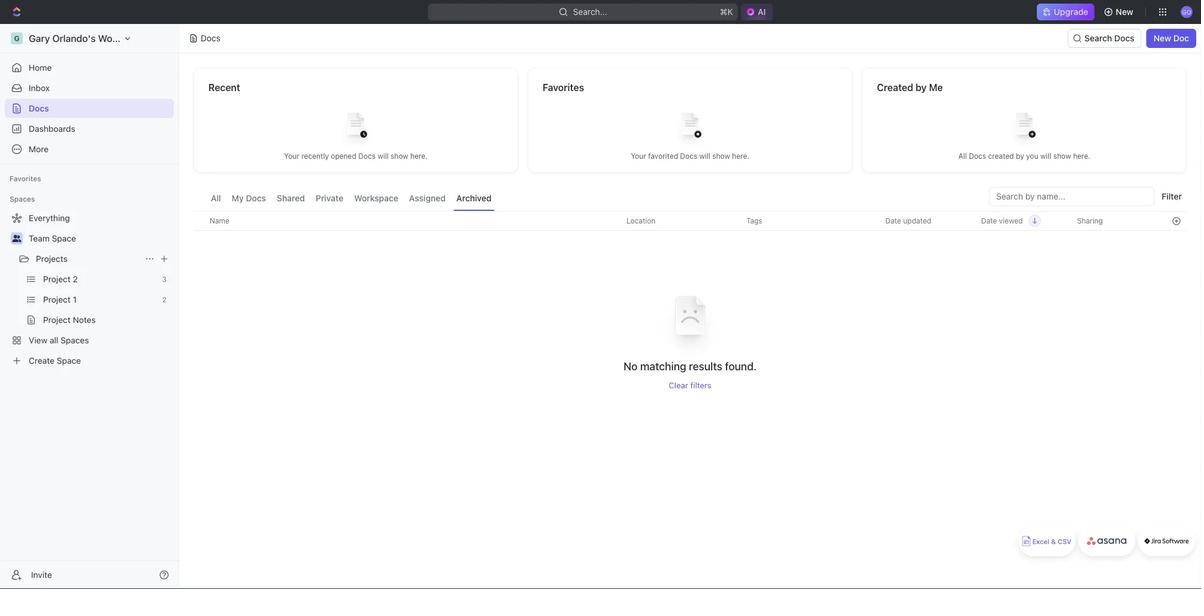 Task type: vqa. For each thing, say whether or not it's contained in the screenshot.
left Timezone
no



Task type: locate. For each thing, give the bounding box(es) containing it.
2 horizontal spatial show
[[1054, 152, 1071, 160]]

0 vertical spatial spaces
[[10, 195, 35, 203]]

1 vertical spatial all
[[211, 193, 221, 203]]

no matching results found. table
[[194, 211, 1187, 390]]

tree inside sidebar navigation
[[5, 209, 174, 370]]

2 up 1
[[73, 274, 78, 284]]

row
[[194, 211, 1187, 231]]

2 here. from the left
[[732, 152, 750, 160]]

tags
[[747, 217, 763, 225]]

show
[[391, 152, 408, 160], [713, 152, 730, 160], [1054, 152, 1071, 160]]

project for project 1
[[43, 295, 71, 304]]

spaces right all
[[61, 335, 89, 345]]

tab list containing all
[[208, 187, 495, 211]]

space down view all spaces
[[57, 356, 81, 366]]

view all spaces
[[29, 335, 89, 345]]

1 vertical spatial 2
[[162, 295, 167, 304]]

3 project from the top
[[43, 315, 71, 325]]

workspace right the private
[[354, 193, 398, 203]]

favorites button
[[5, 171, 46, 186]]

0 vertical spatial by
[[916, 82, 927, 93]]

new for new
[[1116, 7, 1134, 17]]

shared
[[277, 193, 305, 203]]

0 horizontal spatial workspace
[[98, 33, 148, 44]]

0 horizontal spatial your
[[284, 152, 300, 160]]

1 horizontal spatial workspace
[[354, 193, 398, 203]]

user group image
[[12, 235, 21, 242]]

0 horizontal spatial spaces
[[10, 195, 35, 203]]

1 horizontal spatial spaces
[[61, 335, 89, 345]]

1 horizontal spatial date
[[981, 217, 997, 225]]

0 horizontal spatial all
[[211, 193, 221, 203]]

date left updated
[[886, 217, 901, 225]]

your left recently
[[284, 152, 300, 160]]

upgrade link
[[1037, 4, 1094, 20]]

new button
[[1099, 2, 1141, 22]]

create space
[[29, 356, 81, 366]]

will right opened
[[378, 152, 389, 160]]

0 horizontal spatial show
[[391, 152, 408, 160]]

workspace
[[98, 33, 148, 44], [354, 193, 398, 203]]

created
[[988, 152, 1014, 160]]

Search by name... text field
[[996, 188, 1148, 206]]

all docs created by you will show here.
[[959, 152, 1091, 160]]

project for project 2
[[43, 274, 71, 284]]

will down "no favorited docs" image
[[700, 152, 711, 160]]

0 horizontal spatial will
[[378, 152, 389, 160]]

1 vertical spatial favorites
[[10, 174, 41, 183]]

sharing
[[1077, 217, 1103, 225]]

everything
[[29, 213, 70, 223]]

2 show from the left
[[713, 152, 730, 160]]

search...
[[573, 7, 607, 17]]

show down "no favorited docs" image
[[713, 152, 730, 160]]

tab list
[[208, 187, 495, 211]]

workspace inside workspace button
[[354, 193, 398, 203]]

project
[[43, 274, 71, 284], [43, 295, 71, 304], [43, 315, 71, 325]]

docs
[[201, 33, 221, 43], [1115, 33, 1135, 43], [29, 103, 49, 113], [358, 152, 376, 160], [680, 152, 698, 160], [969, 152, 986, 160], [246, 193, 266, 203]]

space up projects
[[52, 233, 76, 243]]

0 vertical spatial favorites
[[543, 82, 584, 93]]

by
[[916, 82, 927, 93], [1016, 152, 1024, 160]]

all
[[50, 335, 58, 345]]

1 horizontal spatial new
[[1154, 33, 1171, 43]]

home link
[[5, 58, 174, 77]]

0 vertical spatial all
[[959, 152, 967, 160]]

date updated button
[[878, 212, 939, 230]]

your left favorited
[[631, 152, 646, 160]]

view all spaces link
[[5, 331, 171, 350]]

1 horizontal spatial will
[[700, 152, 711, 160]]

tree containing everything
[[5, 209, 174, 370]]

2
[[73, 274, 78, 284], [162, 295, 167, 304]]

your for recent
[[284, 152, 300, 160]]

docs right favorited
[[680, 152, 698, 160]]

favorited
[[648, 152, 678, 160]]

0 vertical spatial new
[[1116, 7, 1134, 17]]

date left viewed
[[981, 217, 997, 225]]

row containing name
[[194, 211, 1187, 231]]

created
[[877, 82, 913, 93]]

all left my
[[211, 193, 221, 203]]

show right you
[[1054, 152, 1071, 160]]

matching
[[640, 359, 686, 372]]

new
[[1116, 7, 1134, 17], [1154, 33, 1171, 43]]

0 vertical spatial 2
[[73, 274, 78, 284]]

new left doc in the top right of the page
[[1154, 33, 1171, 43]]

here.
[[410, 152, 428, 160], [732, 152, 750, 160], [1073, 152, 1091, 160]]

my docs
[[232, 193, 266, 203]]

2 date from the left
[[981, 217, 997, 225]]

3 here. from the left
[[1073, 152, 1091, 160]]

found.
[[725, 359, 757, 372]]

1 project from the top
[[43, 274, 71, 284]]

project up view all spaces
[[43, 315, 71, 325]]

will right you
[[1041, 152, 1052, 160]]

workspace inside sidebar navigation
[[98, 33, 148, 44]]

docs link
[[5, 99, 174, 118]]

0 vertical spatial project
[[43, 274, 71, 284]]

all inside button
[[211, 193, 221, 203]]

no created by me docs image
[[1001, 103, 1049, 151]]

1 horizontal spatial show
[[713, 152, 730, 160]]

location
[[627, 217, 656, 225]]

new up the search docs
[[1116, 7, 1134, 17]]

0 vertical spatial workspace
[[98, 33, 148, 44]]

g
[[14, 34, 20, 43]]

no data image
[[654, 280, 726, 359]]

gary
[[29, 33, 50, 44]]

by left me
[[916, 82, 927, 93]]

by left you
[[1016, 152, 1024, 160]]

1 vertical spatial project
[[43, 295, 71, 304]]

2 horizontal spatial will
[[1041, 152, 1052, 160]]

2 vertical spatial project
[[43, 315, 71, 325]]

workspace up home link
[[98, 33, 148, 44]]

2 horizontal spatial here.
[[1073, 152, 1091, 160]]

new inside button
[[1116, 7, 1134, 17]]

0 horizontal spatial date
[[886, 217, 901, 225]]

ai
[[758, 7, 766, 17]]

project notes
[[43, 315, 96, 325]]

0 horizontal spatial favorites
[[10, 174, 41, 183]]

2 project from the top
[[43, 295, 71, 304]]

opened
[[331, 152, 356, 160]]

your
[[284, 152, 300, 160], [631, 152, 646, 160]]

date for date updated
[[886, 217, 901, 225]]

project up project 1
[[43, 274, 71, 284]]

1 horizontal spatial your
[[631, 152, 646, 160]]

3 will from the left
[[1041, 152, 1052, 160]]

space for team space
[[52, 233, 76, 243]]

1 horizontal spatial here.
[[732, 152, 750, 160]]

1 vertical spatial new
[[1154, 33, 1171, 43]]

all left created
[[959, 152, 967, 160]]

2 down 3
[[162, 295, 167, 304]]

0 vertical spatial space
[[52, 233, 76, 243]]

private button
[[313, 187, 346, 211]]

space for create space
[[57, 356, 81, 366]]

spaces down favorites button on the top of page
[[10, 195, 35, 203]]

team space link
[[29, 229, 171, 248]]

1 vertical spatial workspace
[[354, 193, 398, 203]]

1 horizontal spatial all
[[959, 152, 967, 160]]

0 horizontal spatial new
[[1116, 7, 1134, 17]]

space
[[52, 233, 76, 243], [57, 356, 81, 366]]

2 your from the left
[[631, 152, 646, 160]]

team space
[[29, 233, 76, 243]]

new inside button
[[1154, 33, 1171, 43]]

home
[[29, 63, 52, 73]]

docs down inbox
[[29, 103, 49, 113]]

project 2
[[43, 274, 78, 284]]

docs inside sidebar navigation
[[29, 103, 49, 113]]

excel & csv link
[[1019, 526, 1076, 556]]

show up workspace button
[[391, 152, 408, 160]]

1 vertical spatial space
[[57, 356, 81, 366]]

0 horizontal spatial here.
[[410, 152, 428, 160]]

search docs
[[1085, 33, 1135, 43]]

tree
[[5, 209, 174, 370]]

0 horizontal spatial 2
[[73, 274, 78, 284]]

project left 1
[[43, 295, 71, 304]]

1 vertical spatial by
[[1016, 152, 1024, 160]]

excel
[[1033, 538, 1050, 546]]

1 your from the left
[[284, 152, 300, 160]]

1 date from the left
[[886, 217, 901, 225]]

2 inside "project 2" link
[[73, 274, 78, 284]]

private
[[316, 193, 343, 203]]

orlando's
[[52, 33, 96, 44]]

1 horizontal spatial by
[[1016, 152, 1024, 160]]

filter button
[[1157, 187, 1187, 206]]

dashboards link
[[5, 119, 174, 138]]

date
[[886, 217, 901, 225], [981, 217, 997, 225]]

will
[[378, 152, 389, 160], [700, 152, 711, 160], [1041, 152, 1052, 160]]



Task type: describe. For each thing, give the bounding box(es) containing it.
1 here. from the left
[[410, 152, 428, 160]]

you
[[1026, 152, 1039, 160]]

dashboards
[[29, 124, 75, 134]]

clear
[[669, 380, 688, 390]]

your favorited docs will show here.
[[631, 152, 750, 160]]

docs right opened
[[358, 152, 376, 160]]

no recent docs image
[[332, 103, 380, 151]]

results
[[689, 359, 723, 372]]

search
[[1085, 33, 1112, 43]]

assigned
[[409, 193, 446, 203]]

create
[[29, 356, 54, 366]]

your for favorites
[[631, 152, 646, 160]]

invite
[[31, 570, 52, 580]]

more
[[29, 144, 49, 154]]

search docs button
[[1068, 29, 1142, 48]]

clear filters button
[[669, 380, 712, 390]]

doc
[[1174, 33, 1189, 43]]

filter
[[1162, 191, 1182, 201]]

projects link
[[36, 249, 140, 268]]

archived button
[[454, 187, 495, 211]]

2 will from the left
[[700, 152, 711, 160]]

0 horizontal spatial by
[[916, 82, 927, 93]]

workspace button
[[351, 187, 401, 211]]

new for new doc
[[1154, 33, 1171, 43]]

no
[[624, 359, 638, 372]]

project 1 link
[[43, 290, 157, 309]]

3 show from the left
[[1054, 152, 1071, 160]]

updated
[[903, 217, 932, 225]]

inbox
[[29, 83, 50, 93]]

your recently opened docs will show here.
[[284, 152, 428, 160]]

docs right my
[[246, 193, 266, 203]]

filter button
[[1157, 187, 1187, 206]]

docs up recent at the left of the page
[[201, 33, 221, 43]]

recently
[[302, 152, 329, 160]]

notes
[[73, 315, 96, 325]]

projects
[[36, 254, 68, 264]]

name
[[210, 217, 229, 225]]

no matching results found.
[[624, 359, 757, 372]]

1 will from the left
[[378, 152, 389, 160]]

clear filters
[[669, 380, 712, 390]]

no matching results found. row
[[194, 280, 1187, 390]]

all button
[[208, 187, 224, 211]]

project for project notes
[[43, 315, 71, 325]]

sidebar navigation
[[0, 24, 182, 589]]

created by me
[[877, 82, 943, 93]]

csv
[[1058, 538, 1072, 546]]

viewed
[[999, 217, 1023, 225]]

no favorited docs image
[[666, 103, 714, 151]]

my
[[232, 193, 244, 203]]

1
[[73, 295, 77, 304]]

assigned button
[[406, 187, 449, 211]]

⌘k
[[720, 7, 733, 17]]

go button
[[1177, 2, 1197, 22]]

me
[[929, 82, 943, 93]]

1 horizontal spatial 2
[[162, 295, 167, 304]]

upgrade
[[1054, 7, 1089, 17]]

1 show from the left
[[391, 152, 408, 160]]

all for all
[[211, 193, 221, 203]]

docs left created
[[969, 152, 986, 160]]

date viewed button
[[974, 212, 1041, 230]]

1 horizontal spatial favorites
[[543, 82, 584, 93]]

new doc button
[[1147, 29, 1197, 48]]

everything link
[[5, 209, 171, 228]]

3
[[162, 275, 167, 283]]

new doc
[[1154, 33, 1189, 43]]

1 vertical spatial spaces
[[61, 335, 89, 345]]

project 1
[[43, 295, 77, 304]]

&
[[1051, 538, 1056, 546]]

excel & csv
[[1033, 538, 1072, 546]]

all for all docs created by you will show here.
[[959, 152, 967, 160]]

gary orlando's workspace, , element
[[11, 32, 23, 44]]

filters
[[691, 380, 712, 390]]

gary orlando's workspace
[[29, 33, 148, 44]]

my docs button
[[229, 187, 269, 211]]

archived
[[457, 193, 492, 203]]

date for date viewed
[[981, 217, 997, 225]]

go
[[1182, 8, 1192, 15]]

project 2 link
[[43, 270, 157, 289]]

create space link
[[5, 351, 171, 370]]

ai button
[[741, 4, 773, 20]]

date viewed
[[981, 217, 1023, 225]]

date updated
[[886, 217, 932, 225]]

shared button
[[274, 187, 308, 211]]

team
[[29, 233, 50, 243]]

more button
[[5, 140, 174, 159]]

favorites inside favorites button
[[10, 174, 41, 183]]

view
[[29, 335, 47, 345]]

docs right search
[[1115, 33, 1135, 43]]

recent
[[209, 82, 240, 93]]

project notes link
[[43, 310, 171, 330]]

inbox link
[[5, 78, 174, 98]]



